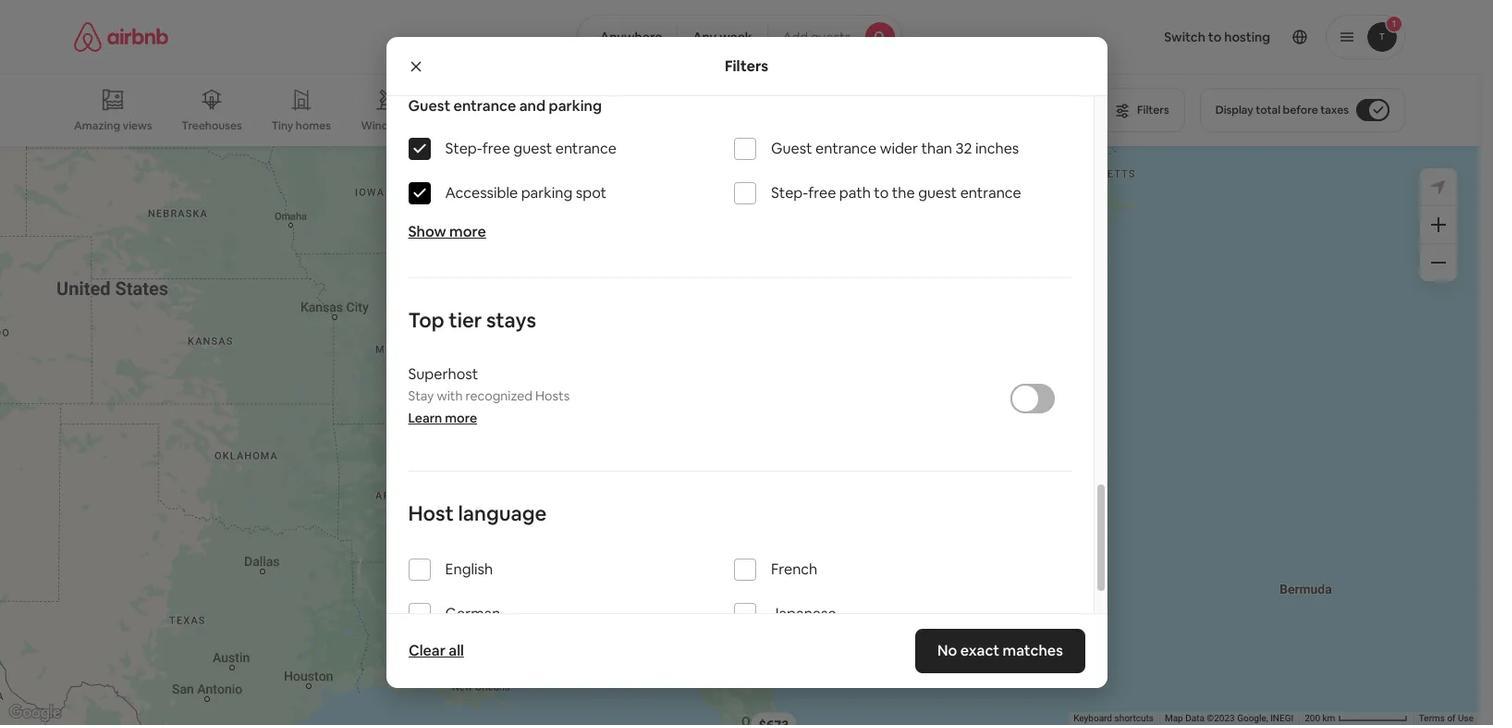 Task type: locate. For each thing, give the bounding box(es) containing it.
zoom in image
[[1432, 217, 1447, 232]]

show inside button
[[702, 613, 735, 630]]

google,
[[1238, 713, 1269, 723]]

0 horizontal spatial guest
[[408, 96, 451, 116]]

views
[[123, 118, 152, 133]]

exact
[[961, 641, 1000, 660]]

guest for guest entrance and parking
[[408, 96, 451, 116]]

0 vertical spatial free
[[483, 139, 510, 158]]

any week button
[[677, 15, 768, 59]]

group containing amazing views
[[74, 74, 1093, 146]]

spot
[[576, 183, 607, 203]]

path
[[840, 183, 871, 203]]

1 vertical spatial more
[[445, 410, 477, 427]]

step- up accessible
[[445, 139, 483, 158]]

0 vertical spatial parking
[[549, 96, 602, 116]]

amazing
[[74, 118, 120, 133]]

parking right and
[[549, 96, 602, 116]]

$1,204
[[704, 467, 745, 484]]

accessible
[[445, 183, 518, 203]]

more
[[450, 222, 486, 242], [445, 410, 477, 427]]

0 vertical spatial more
[[450, 222, 486, 242]]

show
[[408, 222, 447, 242], [702, 613, 735, 630]]

display
[[1216, 103, 1254, 117]]

treehouses
[[182, 118, 242, 133]]

map
[[1165, 713, 1184, 723]]

km
[[1323, 713, 1336, 723]]

stay
[[408, 388, 434, 404]]

french
[[771, 560, 818, 579]]

free down guest entrance and parking
[[483, 139, 510, 158]]

1 horizontal spatial free
[[809, 183, 837, 203]]

no
[[938, 641, 957, 660]]

guests
[[811, 29, 851, 45]]

free
[[483, 139, 510, 158], [809, 183, 837, 203]]

0 vertical spatial guest
[[514, 139, 553, 158]]

parking left spot
[[521, 183, 573, 203]]

taxes
[[1321, 103, 1350, 117]]

1 vertical spatial free
[[809, 183, 837, 203]]

step-
[[445, 139, 483, 158], [771, 183, 809, 203]]

guest down and
[[514, 139, 553, 158]]

0 horizontal spatial show
[[408, 222, 447, 242]]

1 horizontal spatial show
[[702, 613, 735, 630]]

entrance
[[454, 96, 516, 116], [556, 139, 617, 158], [816, 139, 877, 158], [961, 183, 1022, 203]]

wider
[[880, 139, 919, 158]]

more down accessible
[[450, 222, 486, 242]]

parking
[[549, 96, 602, 116], [521, 183, 573, 203]]

1 vertical spatial guest
[[771, 139, 813, 158]]

none search field containing anywhere
[[577, 15, 903, 59]]

recognized
[[466, 388, 533, 404]]

0 horizontal spatial step-
[[445, 139, 483, 158]]

0 vertical spatial guest
[[408, 96, 451, 116]]

guest right the
[[919, 183, 958, 203]]

matches
[[1003, 641, 1063, 660]]

week
[[720, 29, 753, 45]]

0 horizontal spatial guest
[[514, 139, 553, 158]]

inegi
[[1271, 713, 1294, 723]]

google map
showing 107 stays. region
[[0, 121, 1480, 725]]

free left path
[[809, 183, 837, 203]]

$1,001 button
[[704, 451, 759, 477]]

©2023
[[1207, 713, 1236, 723]]

learn more link
[[408, 410, 477, 427]]

step- for step-free path to the guest entrance
[[771, 183, 809, 203]]

$1,204 button
[[696, 463, 753, 488]]

show list button
[[683, 599, 797, 643]]

profile element
[[925, 0, 1406, 74]]

1 vertical spatial step-
[[771, 183, 809, 203]]

0 horizontal spatial free
[[483, 139, 510, 158]]

step- left path
[[771, 183, 809, 203]]

0 vertical spatial show
[[408, 222, 447, 242]]

show down accessible
[[408, 222, 447, 242]]

200 km button
[[1300, 712, 1414, 725]]

1 horizontal spatial guest
[[919, 183, 958, 203]]

display total before taxes
[[1216, 103, 1350, 117]]

None search field
[[577, 15, 903, 59]]

show inside filters dialog
[[408, 222, 447, 242]]

0 vertical spatial step-
[[445, 139, 483, 158]]

1 horizontal spatial step-
[[771, 183, 809, 203]]

group
[[74, 74, 1093, 146]]

32
[[956, 139, 973, 158]]

clear
[[408, 641, 445, 660]]

show left list
[[702, 613, 735, 630]]

$1,001
[[712, 456, 751, 473]]

to
[[874, 183, 889, 203]]

guest
[[408, 96, 451, 116], [771, 139, 813, 158]]

tiny homes
[[272, 118, 331, 133]]

with
[[437, 388, 463, 404]]

shortcuts
[[1115, 713, 1154, 723]]

more down with
[[445, 410, 477, 427]]

1 vertical spatial show
[[702, 613, 735, 630]]

keyboard
[[1074, 713, 1113, 723]]

1 horizontal spatial guest
[[771, 139, 813, 158]]

superhost
[[408, 365, 478, 384]]

list
[[738, 613, 756, 630]]

terms of use link
[[1420, 713, 1475, 723]]

show more
[[408, 222, 486, 242]]

add guests button
[[768, 15, 903, 59]]

add guests
[[783, 29, 851, 45]]

host
[[408, 501, 454, 527]]

filters dialog
[[386, 0, 1108, 700]]

step-free path to the guest entrance
[[771, 183, 1022, 203]]



Task type: describe. For each thing, give the bounding box(es) containing it.
homes
[[296, 118, 331, 133]]

entrance up spot
[[556, 139, 617, 158]]

free for path
[[809, 183, 837, 203]]

anywhere button
[[577, 15, 678, 59]]

entrance up path
[[816, 139, 877, 158]]

than
[[922, 139, 953, 158]]

total
[[1256, 103, 1281, 117]]

200
[[1305, 713, 1321, 723]]

step-free guest entrance
[[445, 139, 617, 158]]

zoom out image
[[1432, 255, 1447, 270]]

host language
[[408, 501, 547, 527]]

accessible parking spot
[[445, 183, 607, 203]]

all
[[448, 641, 464, 660]]

$1,392
[[672, 468, 712, 485]]

display total before taxes button
[[1200, 88, 1406, 132]]

hosts
[[536, 388, 570, 404]]

of
[[1448, 713, 1457, 723]]

add
[[783, 29, 808, 45]]

amazing views
[[74, 118, 152, 133]]

keyboard shortcuts
[[1074, 713, 1154, 723]]

top tier stays
[[408, 307, 536, 333]]

clear all
[[408, 641, 464, 660]]

guest entrance wider than 32 inches
[[771, 139, 1020, 158]]

tier
[[449, 307, 482, 333]]

use
[[1459, 713, 1475, 723]]

before
[[1284, 103, 1319, 117]]

more inside superhost stay with recognized hosts learn more
[[445, 410, 477, 427]]

anywhere
[[600, 29, 663, 45]]

stays
[[486, 307, 536, 333]]

german
[[445, 604, 501, 624]]

$598 button
[[576, 185, 623, 211]]

and
[[520, 96, 546, 116]]

learn
[[408, 410, 442, 427]]

language
[[458, 501, 547, 527]]

no exact matches
[[938, 641, 1063, 660]]

step- for step-free guest entrance
[[445, 139, 483, 158]]

$598
[[584, 189, 615, 206]]

filters
[[725, 56, 769, 75]]

1 vertical spatial parking
[[521, 183, 573, 203]]

$742
[[502, 141, 531, 158]]

google image
[[5, 701, 66, 725]]

superhost stay with recognized hosts learn more
[[408, 365, 570, 427]]

200 km
[[1305, 713, 1338, 723]]

1 vertical spatial guest
[[919, 183, 958, 203]]

terms of use
[[1420, 713, 1475, 723]]

$1,392 button
[[664, 464, 720, 489]]

any
[[693, 29, 717, 45]]

clear all button
[[399, 633, 473, 670]]

english
[[445, 560, 493, 579]]

terms
[[1420, 713, 1446, 723]]

show for show more
[[408, 222, 447, 242]]

tiny
[[272, 118, 294, 133]]

map data ©2023 google, inegi
[[1165, 713, 1294, 723]]

no exact matches link
[[916, 629, 1086, 673]]

show for show list
[[702, 613, 735, 630]]

any week
[[693, 29, 753, 45]]

guest entrance and parking
[[408, 96, 602, 116]]

free for guest
[[483, 139, 510, 158]]

entrance down inches
[[961, 183, 1022, 203]]

show list
[[702, 613, 756, 630]]

the
[[893, 183, 916, 203]]

data
[[1186, 713, 1205, 723]]

entrance left and
[[454, 96, 516, 116]]

top
[[408, 307, 445, 333]]

guest for guest entrance wider than 32 inches
[[771, 139, 813, 158]]

japanese
[[771, 604, 837, 624]]

show more button
[[408, 222, 486, 242]]

keyboard shortcuts button
[[1074, 712, 1154, 725]]

$742 button
[[493, 137, 539, 163]]

windmills
[[361, 118, 412, 133]]

inches
[[976, 139, 1020, 158]]



Task type: vqa. For each thing, say whether or not it's contained in the screenshot.
visit.
no



